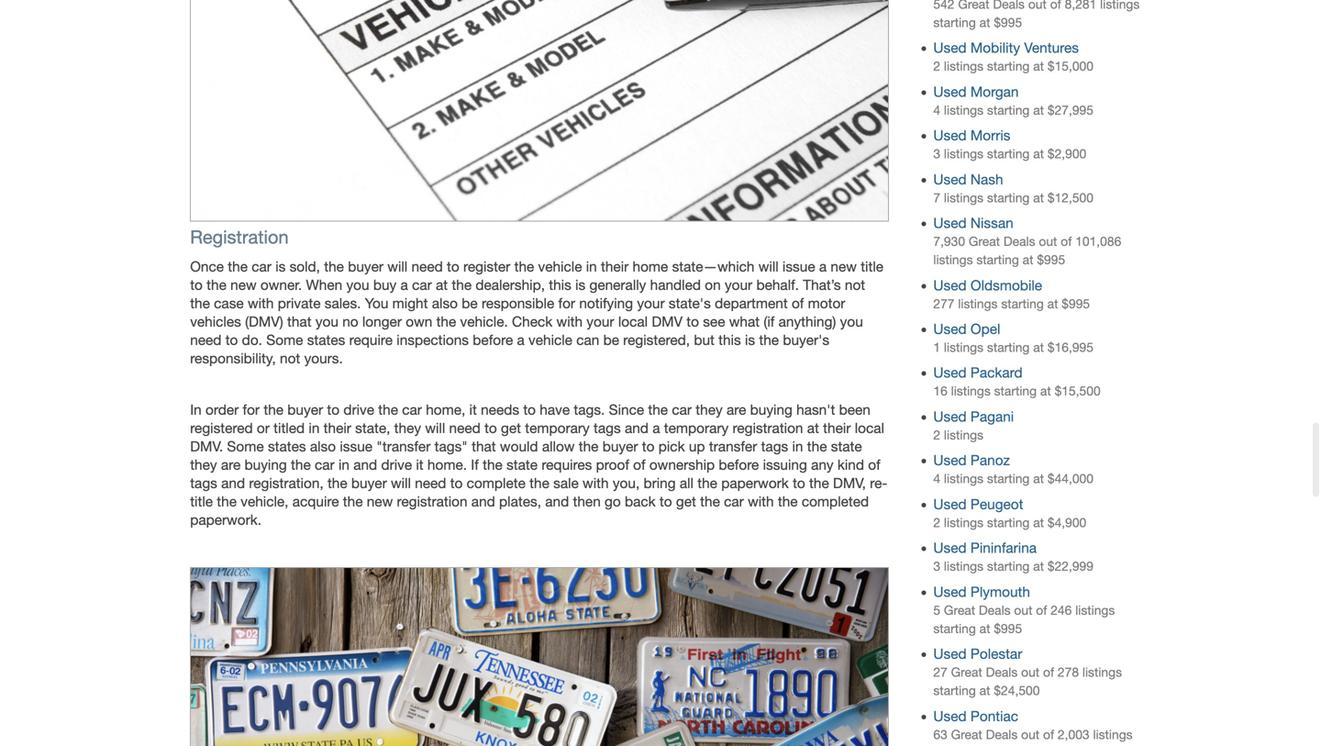 Task type: locate. For each thing, give the bounding box(es) containing it.
listings down used peugeot link
[[944, 515, 984, 530]]

great inside 27 great deals out of 278 listings starting at
[[951, 665, 983, 680]]

0 vertical spatial your
[[725, 276, 753, 293]]

0 vertical spatial it
[[469, 402, 477, 418]]

listings down the used panoz link
[[944, 471, 984, 486]]

for up or
[[243, 402, 260, 418]]

0 vertical spatial issue
[[783, 258, 815, 275]]

allow
[[542, 438, 575, 455]]

listings inside 542 great deals out of 8,281 listings starting at
[[1100, 0, 1140, 11]]

registration
[[733, 420, 803, 436], [397, 493, 468, 510]]

1 horizontal spatial registration
[[733, 420, 803, 436]]

starting inside used morris 3 listings starting at $2,900
[[987, 146, 1030, 161]]

at left $15,500
[[1041, 384, 1051, 398]]

to up the responsibility,
[[225, 332, 238, 348]]

1 horizontal spatial drive
[[381, 457, 412, 473]]

1 vertical spatial states
[[268, 438, 306, 455]]

out inside 542 great deals out of 8,281 listings starting at
[[1029, 0, 1047, 11]]

$995 for 101,086
[[1037, 252, 1066, 267]]

to down once at top
[[190, 276, 203, 293]]

you up sales.
[[346, 276, 369, 293]]

starting inside 7,930 great deals out of 101,086 listings starting at
[[977, 252, 1019, 267]]

starting down the pininfarina
[[987, 559, 1030, 574]]

also inside in order for the buyer to drive the car home, it needs to have tags. since the car they are buying hasn't been registered or titled in their state, they will need to get temporary tags and a temporary registration at their local dmv. some states also issue "transfer tags" that would allow the buyer to pick up transfer tags in the state they are buying the car in and drive it home. if the state requires proof of ownership before issuing any kind of tags and registration, the buyer will need to complete the sale with you, bring all the paperwork to the dmv, re- title the vehicle, acquire the new registration and plates, and then go back to get the car with the completed paperwork.
[[310, 438, 336, 455]]

state—which
[[672, 258, 755, 275]]

1 vertical spatial tags
[[761, 438, 788, 455]]

7,930
[[934, 234, 965, 249]]

used for used peugeot 2 listings starting at $4,900
[[934, 496, 967, 512]]

1
[[934, 340, 941, 355]]

their inside once the car is sold, the buyer will need to register the vehicle in their home state—which will issue a new title to the new owner. when you buy a car at the dealership, this is generally handled on your behalf. that's not the case with private sales. you might also be responsible for notifying your state's department of motor vehicles (dmv) that you no longer own the vehicle. check with your local dmv to see what (if anything) you need to do. some states require inspections before a vehicle can be registered, but this is the buyer's responsibility, not yours.
[[601, 258, 629, 275]]

order
[[206, 402, 239, 418]]

used for used panoz 4 listings starting at $44,000
[[934, 452, 967, 469]]

1 horizontal spatial state
[[831, 438, 862, 455]]

used nash 7 listings starting at $12,500
[[934, 171, 1094, 205]]

starting inside 'used oldsmobile 277 listings starting at $995'
[[1001, 296, 1044, 311]]

responsibility,
[[190, 350, 276, 366]]

used inside the used opel 1 listings starting at $16,995
[[934, 321, 967, 337]]

1 horizontal spatial states
[[307, 332, 345, 348]]

listings inside used mobility ventures 2 listings starting at $15,000
[[944, 59, 984, 74]]

they down dmv.
[[190, 457, 217, 473]]

panoz
[[971, 452, 1010, 469]]

listings right 2,003
[[1093, 727, 1133, 742]]

11 used from the top
[[934, 496, 967, 512]]

used plymouth link
[[934, 583, 1030, 600]]

hasn't
[[797, 402, 835, 418]]

own
[[406, 313, 433, 330]]

4 inside the used morgan 4 listings starting at $27,995
[[934, 103, 941, 117]]

used inside used peugeot 2 listings starting at $4,900
[[934, 496, 967, 512]]

the right since
[[648, 402, 668, 418]]

great inside 542 great deals out of 8,281 listings starting at
[[958, 0, 990, 11]]

get down all
[[676, 493, 696, 510]]

deals down nissan on the right
[[1004, 234, 1036, 249]]

0 vertical spatial 4
[[934, 103, 941, 117]]

the down registration at the left top of the page
[[228, 258, 248, 275]]

1 temporary from the left
[[525, 420, 590, 436]]

used polestar link
[[934, 646, 1023, 662]]

1 horizontal spatial buying
[[750, 402, 793, 418]]

listings inside 7,930 great deals out of 101,086 listings starting at
[[934, 252, 973, 267]]

for left notifying
[[558, 295, 575, 311]]

out inside 5 great deals out of 246 listings starting at
[[1014, 603, 1033, 617]]

0 horizontal spatial buying
[[245, 457, 287, 473]]

listings inside the used opel 1 listings starting at $16,995
[[944, 340, 984, 355]]

state down would
[[507, 457, 538, 473]]

vehicle
[[538, 258, 582, 275], [529, 332, 573, 348]]

listings inside the used morgan 4 listings starting at $27,995
[[944, 103, 984, 117]]

1 vertical spatial it
[[416, 457, 424, 473]]

1 vertical spatial that
[[472, 438, 496, 455]]

used up 7,930
[[934, 215, 967, 231]]

at left $2,900
[[1033, 146, 1044, 161]]

listings inside used pininfarina 3 listings starting at $22,999
[[944, 559, 984, 574]]

you left no
[[316, 313, 339, 330]]

buying up registration,
[[245, 457, 287, 473]]

1 horizontal spatial that
[[472, 438, 496, 455]]

a
[[819, 258, 827, 275], [401, 276, 408, 293], [517, 332, 525, 348], [653, 420, 660, 436]]

used inside 'used panoz 4 listings starting at $44,000'
[[934, 452, 967, 469]]

0 horizontal spatial are
[[221, 457, 241, 473]]

the left sale
[[530, 475, 550, 491]]

deals up used mobility ventures link
[[993, 0, 1025, 11]]

the
[[228, 258, 248, 275], [324, 258, 344, 275], [514, 258, 534, 275], [207, 276, 227, 293], [452, 276, 472, 293], [190, 295, 210, 311], [436, 313, 456, 330], [759, 332, 779, 348], [264, 402, 284, 418], [378, 402, 398, 418], [648, 402, 668, 418], [579, 438, 599, 455], [807, 438, 827, 455], [291, 457, 311, 473], [483, 457, 503, 473], [328, 475, 347, 491], [530, 475, 550, 491], [698, 475, 718, 491], [809, 475, 829, 491], [217, 493, 237, 510], [343, 493, 363, 510], [700, 493, 720, 510], [778, 493, 798, 510]]

completed
[[802, 493, 869, 510]]

out left 2,003
[[1021, 727, 1040, 742]]

deals down pontiac at the bottom of the page
[[986, 727, 1018, 742]]

1 vertical spatial title
[[190, 493, 213, 510]]

0 horizontal spatial new
[[230, 276, 257, 293]]

acquire
[[292, 493, 339, 510]]

$24,500
[[994, 683, 1040, 698]]

2 3 from the top
[[934, 559, 941, 574]]

polestar
[[971, 646, 1023, 662]]

$15,000
[[1048, 59, 1094, 74]]

dealership,
[[476, 276, 545, 293]]

at inside 5 great deals out of 246 listings starting at
[[980, 621, 991, 636]]

1 vertical spatial not
[[280, 350, 300, 366]]

used panoz 4 listings starting at $44,000
[[934, 452, 1094, 486]]

at inside used pininfarina 3 listings starting at $22,999
[[1033, 559, 1044, 574]]

the up or
[[264, 402, 284, 418]]

some down or
[[227, 438, 264, 455]]

title inside in order for the buyer to drive the car home, it needs to have tags. since the car they are buying hasn't been registered or titled in their state, they will need to get temporary tags and a temporary registration at their local dmv. some states also issue "transfer tags" that would allow the buyer to pick up transfer tags in the state they are buying the car in and drive it home. if the state requires proof of ownership before issuing any kind of tags and registration, the buyer will need to complete the sale with you, bring all the paperwork to the dmv, re- title the vehicle, acquire the new registration and plates, and then go back to get the car with the completed paperwork.
[[190, 493, 213, 510]]

0 vertical spatial that
[[287, 313, 312, 330]]

at inside used peugeot 2 listings starting at $4,900
[[1033, 515, 1044, 530]]

that up if
[[472, 438, 496, 455]]

great inside 5 great deals out of 246 listings starting at
[[944, 603, 976, 617]]

out down the plymouth
[[1014, 603, 1033, 617]]

27 great deals out of 278 listings starting at
[[934, 665, 1122, 698]]

8,281
[[1065, 0, 1097, 11]]

listings inside 'used oldsmobile 277 listings starting at $995'
[[958, 296, 998, 311]]

4
[[934, 103, 941, 117], [934, 471, 941, 486]]

deals down the plymouth
[[979, 603, 1011, 617]]

packard
[[971, 365, 1023, 381]]

3 inside used pininfarina 3 listings starting at $22,999
[[934, 559, 941, 574]]

yours.
[[304, 350, 343, 366]]

used up '63'
[[934, 708, 967, 724]]

re-
[[870, 475, 888, 491]]

used pininfarina link
[[934, 540, 1037, 556]]

used polestar
[[934, 646, 1023, 662]]

1 vertical spatial 3
[[934, 559, 941, 574]]

2
[[934, 59, 941, 74], [934, 428, 941, 442], [934, 515, 941, 530]]

deals inside 27 great deals out of 278 listings starting at
[[986, 665, 1018, 680]]

10 used from the top
[[934, 452, 967, 469]]

15 used from the top
[[934, 708, 967, 724]]

0 horizontal spatial get
[[501, 420, 521, 436]]

used inside used mobility ventures 2 listings starting at $15,000
[[934, 40, 967, 56]]

0 vertical spatial buying
[[750, 402, 793, 418]]

great down used polestar
[[951, 665, 983, 680]]

it left the "needs"
[[469, 402, 477, 418]]

out for nissan
[[1039, 234, 1058, 249]]

car up acquire
[[315, 457, 335, 473]]

your
[[725, 276, 753, 293], [637, 295, 665, 311], [587, 313, 614, 330]]

starting inside 542 great deals out of 8,281 listings starting at
[[934, 15, 976, 30]]

of inside 5 great deals out of 246 listings starting at
[[1036, 603, 1047, 617]]

used
[[934, 40, 967, 56], [934, 83, 967, 100], [934, 127, 967, 144], [934, 171, 967, 187], [934, 215, 967, 231], [934, 277, 967, 293], [934, 321, 967, 337], [934, 365, 967, 381], [934, 408, 967, 425], [934, 452, 967, 469], [934, 496, 967, 512], [934, 540, 967, 556], [934, 583, 967, 600], [934, 646, 967, 662], [934, 708, 967, 724]]

their up generally
[[601, 258, 629, 275]]

out for polestar
[[1021, 665, 1040, 680]]

issue
[[783, 258, 815, 275], [340, 438, 373, 455]]

listings down used morgan link
[[944, 103, 984, 117]]

used inside used pininfarina 3 listings starting at $22,999
[[934, 540, 967, 556]]

the right all
[[698, 475, 718, 491]]

department
[[715, 295, 788, 311]]

1 horizontal spatial they
[[394, 420, 421, 436]]

listings down used packard 'link'
[[951, 384, 991, 398]]

1 horizontal spatial are
[[727, 402, 746, 418]]

2 vertical spatial is
[[745, 332, 755, 348]]

temporary
[[525, 420, 590, 436], [664, 420, 729, 436]]

used for used packard 16 listings starting at $15,500
[[934, 365, 967, 381]]

used nissan link
[[934, 215, 1014, 231]]

buyer up the titled
[[287, 402, 323, 418]]

buyer
[[348, 258, 384, 275], [287, 402, 323, 418], [603, 438, 638, 455], [351, 475, 387, 491]]

the up when
[[324, 258, 344, 275]]

listings right 8,281
[[1100, 0, 1140, 11]]

of left 246
[[1036, 603, 1047, 617]]

before down the "vehicle."
[[473, 332, 513, 348]]

the down once at top
[[207, 276, 227, 293]]

deals for plymouth
[[979, 603, 1011, 617]]

state
[[831, 438, 862, 455], [507, 457, 538, 473]]

1 vertical spatial your
[[637, 295, 665, 311]]

private
[[278, 295, 321, 311]]

9 used from the top
[[934, 408, 967, 425]]

$995 up oldsmobile
[[1037, 252, 1066, 267]]

sale
[[553, 475, 579, 491]]

used morgan link
[[934, 83, 1019, 100]]

at inside 27 great deals out of 278 listings starting at
[[980, 683, 991, 698]]

3 inside used morris 3 listings starting at $2,900
[[934, 146, 941, 161]]

proof
[[596, 457, 629, 473]]

starting inside 27 great deals out of 278 listings starting at
[[934, 683, 976, 698]]

0 vertical spatial tags
[[594, 420, 621, 436]]

6 used from the top
[[934, 277, 967, 293]]

great right 5
[[944, 603, 976, 617]]

that inside in order for the buyer to drive the car home, it needs to have tags. since the car they are buying hasn't been registered or titled in their state, they will need to get temporary tags and a temporary registration at their local dmv. some states also issue "transfer tags" that would allow the buyer to pick up transfer tags in the state they are buying the car in and drive it home. if the state requires proof of ownership before issuing any kind of tags and registration, the buyer will need to complete the sale with you, bring all the paperwork to the dmv, re- title the vehicle, acquire the new registration and plates, and then go back to get the car with the completed paperwork.
[[472, 438, 496, 455]]

used for used mobility ventures 2 listings starting at $15,000
[[934, 40, 967, 56]]

2 4 from the top
[[934, 471, 941, 486]]

state up the kind
[[831, 438, 862, 455]]

starting inside 'used panoz 4 listings starting at $44,000'
[[987, 471, 1030, 486]]

277
[[934, 296, 955, 311]]

listings inside used nash 7 listings starting at $12,500
[[944, 190, 984, 205]]

0 vertical spatial for
[[558, 295, 575, 311]]

deals
[[993, 0, 1025, 11], [1004, 234, 1036, 249], [979, 603, 1011, 617], [986, 665, 1018, 680], [986, 727, 1018, 742]]

are
[[727, 402, 746, 418], [221, 457, 241, 473]]

do.
[[242, 332, 262, 348]]

0 horizontal spatial be
[[462, 295, 478, 311]]

used peugeot 2 listings starting at $4,900
[[934, 496, 1087, 530]]

registration down home.
[[397, 493, 468, 510]]

listings inside 'used panoz 4 listings starting at $44,000'
[[944, 471, 984, 486]]

2 vertical spatial your
[[587, 313, 614, 330]]

used nash link
[[934, 171, 1003, 187]]

out inside 7,930 great deals out of 101,086 listings starting at
[[1039, 234, 1058, 249]]

local inside once the car is sold, the buyer will need to register the vehicle in their home state—which will issue a new title to the new owner. when you buy a car at the dealership, this is generally handled on your behalf. that's not the case with private sales. you might also be responsible for notifying your state's department of motor vehicles (dmv) that you no longer own the vehicle. check with your local dmv to see what (if anything) you need to do. some states require inspections before a vehicle can be registered, but this is the buyer's responsibility, not yours.
[[618, 313, 648, 330]]

title inside once the car is sold, the buyer will need to register the vehicle in their home state—which will issue a new title to the new owner. when you buy a car at the dealership, this is generally handled on your behalf. that's not the case with private sales. you might also be responsible for notifying your state's department of motor vehicles (dmv) that you no longer own the vehicle. check with your local dmv to see what (if anything) you need to do. some states require inspections before a vehicle can be registered, but this is the buyer's responsibility, not yours.
[[861, 258, 884, 275]]

0 vertical spatial some
[[266, 332, 303, 348]]

1 vertical spatial local
[[855, 420, 885, 436]]

listings up used morgan link
[[944, 59, 984, 74]]

at inside the used opel 1 listings starting at $16,995
[[1033, 340, 1044, 355]]

0 vertical spatial before
[[473, 332, 513, 348]]

1 vertical spatial they
[[394, 420, 421, 436]]

5 used from the top
[[934, 215, 967, 231]]

some inside once the car is sold, the buyer will need to register the vehicle in their home state—which will issue a new title to the new owner. when you buy a car at the dealership, this is generally handled on your behalf. that's not the case with private sales. you might also be responsible for notifying your state's department of motor vehicles (dmv) that you no longer own the vehicle. check with your local dmv to see what (if anything) you need to do. some states require inspections before a vehicle can be registered, but this is the buyer's responsibility, not yours.
[[266, 332, 303, 348]]

13 used from the top
[[934, 583, 967, 600]]

2 vertical spatial new
[[367, 493, 393, 510]]

2 horizontal spatial new
[[831, 258, 857, 275]]

starting down used mobility ventures link
[[987, 59, 1030, 74]]

1 vertical spatial before
[[719, 457, 759, 473]]

dmv
[[652, 313, 683, 330]]

not left yours.
[[280, 350, 300, 366]]

0 vertical spatial new
[[831, 258, 857, 275]]

0 horizontal spatial temporary
[[525, 420, 590, 436]]

starting inside used mobility ventures 2 listings starting at $15,000
[[987, 59, 1030, 74]]

3 for used pininfarina
[[934, 559, 941, 574]]

used left morgan
[[934, 83, 967, 100]]

4 used from the top
[[934, 171, 967, 187]]

in
[[190, 402, 202, 418]]

their down the been
[[823, 420, 851, 436]]

1 vertical spatial vehicle
[[529, 332, 573, 348]]

up
[[689, 438, 705, 455]]

at left $22,999
[[1033, 559, 1044, 574]]

tags up the issuing on the bottom
[[761, 438, 788, 455]]

at inside 'used oldsmobile 277 listings starting at $995'
[[1048, 296, 1058, 311]]

2 vertical spatial 2
[[934, 515, 941, 530]]

notifying
[[579, 295, 633, 311]]

used left panoz
[[934, 452, 967, 469]]

0 horizontal spatial title
[[190, 493, 213, 510]]

be
[[462, 295, 478, 311], [603, 332, 619, 348]]

also inside once the car is sold, the buyer will need to register the vehicle in their home state—which will issue a new title to the new owner. when you buy a car at the dealership, this is generally handled on your behalf. that's not the case with private sales. you might also be responsible for notifying your state's department of motor vehicles (dmv) that you no longer own the vehicle. check with your local dmv to see what (if anything) you need to do. some states require inspections before a vehicle can be registered, but this is the buyer's responsibility, not yours.
[[432, 295, 458, 311]]

great down used pontiac "link" on the bottom right of page
[[951, 727, 983, 742]]

at inside 7,930 great deals out of 101,086 listings starting at
[[1023, 252, 1034, 267]]

pagani
[[971, 408, 1014, 425]]

ventures
[[1024, 40, 1079, 56]]

3 used from the top
[[934, 127, 967, 144]]

1 vertical spatial for
[[243, 402, 260, 418]]

1 vertical spatial also
[[310, 438, 336, 455]]

0 vertical spatial registration
[[733, 420, 803, 436]]

you
[[346, 276, 369, 293], [316, 313, 339, 330], [840, 313, 863, 330]]

drive down "transfer
[[381, 457, 412, 473]]

in inside once the car is sold, the buyer will need to register the vehicle in their home state—which will issue a new title to the new owner. when you buy a car at the dealership, this is generally handled on your behalf. that's not the case with private sales. you might also be responsible for notifying your state's department of motor vehicles (dmv) that you no longer own the vehicle. check with your local dmv to see what (if anything) you need to do. some states require inspections before a vehicle can be registered, but this is the buyer's responsibility, not yours.
[[586, 258, 597, 275]]

2 down used pagani "link" on the bottom right of page
[[934, 428, 941, 442]]

$2,900
[[1048, 146, 1087, 161]]

vehicle registration form image
[[190, 0, 889, 221]]

0 horizontal spatial that
[[287, 313, 312, 330]]

at up the inspections
[[436, 276, 448, 293]]

2 inside used pagani 2 listings
[[934, 428, 941, 442]]

4 down used morgan link
[[934, 103, 941, 117]]

1 vertical spatial drive
[[381, 457, 412, 473]]

your down notifying
[[587, 313, 614, 330]]

used for used opel 1 listings starting at $16,995
[[934, 321, 967, 337]]

0 horizontal spatial states
[[268, 438, 306, 455]]

2 inside used mobility ventures 2 listings starting at $15,000
[[934, 59, 941, 74]]

2 2 from the top
[[934, 428, 941, 442]]

2 vertical spatial they
[[190, 457, 217, 473]]

1 horizontal spatial temporary
[[664, 420, 729, 436]]

not right that's
[[845, 276, 865, 293]]

listings inside 5 great deals out of 246 listings starting at
[[1076, 603, 1115, 617]]

starting down 542
[[934, 15, 976, 30]]

nissan
[[971, 215, 1014, 231]]

at inside used morris 3 listings starting at $2,900
[[1033, 146, 1044, 161]]

used inside used morris 3 listings starting at $2,900
[[934, 127, 967, 144]]

2 used from the top
[[934, 83, 967, 100]]

states inside in order for the buyer to drive the car home, it needs to have tags. since the car they are buying hasn't been registered or titled in their state, they will need to get temporary tags and a temporary registration at their local dmv. some states also issue "transfer tags" that would allow the buyer to pick up transfer tags in the state they are buying the car in and drive it home. if the state requires proof of ownership before issuing any kind of tags and registration, the buyer will need to complete the sale with you, bring all the paperwork to the dmv, re- title the vehicle, acquire the new registration and plates, and then go back to get the car with the completed paperwork.
[[268, 438, 306, 455]]

246
[[1051, 603, 1072, 617]]

new
[[831, 258, 857, 275], [230, 276, 257, 293], [367, 493, 393, 510]]

8 used from the top
[[934, 365, 967, 381]]

starting
[[934, 15, 976, 30], [987, 59, 1030, 74], [987, 103, 1030, 117], [987, 146, 1030, 161], [987, 190, 1030, 205], [977, 252, 1019, 267], [1001, 296, 1044, 311], [987, 340, 1030, 355], [994, 384, 1037, 398], [987, 471, 1030, 486], [987, 515, 1030, 530], [987, 559, 1030, 574], [934, 621, 976, 636], [934, 683, 976, 698], [934, 745, 976, 746]]

1 4 from the top
[[934, 103, 941, 117]]

0 vertical spatial 3
[[934, 146, 941, 161]]

1 horizontal spatial get
[[676, 493, 696, 510]]

states
[[307, 332, 345, 348], [268, 438, 306, 455]]

used inside the used morgan 4 listings starting at $27,995
[[934, 83, 967, 100]]

0 vertical spatial is
[[275, 258, 286, 275]]

used pininfarina 3 listings starting at $22,999
[[934, 540, 1094, 574]]

at inside used mobility ventures 2 listings starting at $15,000
[[1033, 59, 1044, 74]]

0 vertical spatial drive
[[344, 402, 374, 418]]

4 inside 'used panoz 4 listings starting at $44,000'
[[934, 471, 941, 486]]

0 horizontal spatial they
[[190, 457, 217, 473]]

0 horizontal spatial for
[[243, 402, 260, 418]]

0 vertical spatial title
[[861, 258, 884, 275]]

3 2 from the top
[[934, 515, 941, 530]]

vehicle down check
[[529, 332, 573, 348]]

1 horizontal spatial is
[[575, 276, 586, 293]]

used up 7
[[934, 171, 967, 187]]

with
[[248, 295, 274, 311], [557, 313, 583, 330], [583, 475, 609, 491], [748, 493, 774, 510]]

need down vehicles
[[190, 332, 222, 348]]

your up dmv
[[637, 295, 665, 311]]

title
[[861, 258, 884, 275], [190, 493, 213, 510]]

be right can
[[603, 332, 619, 348]]

used inside used packard 16 listings starting at $15,500
[[934, 365, 967, 381]]

used mobility ventures 2 listings starting at $15,000
[[934, 40, 1094, 74]]

1 3 from the top
[[934, 146, 941, 161]]

$995 up used mobility ventures link
[[994, 15, 1022, 30]]

2 horizontal spatial their
[[823, 420, 851, 436]]

2 up used morgan link
[[934, 59, 941, 74]]

1 vertical spatial issue
[[340, 438, 373, 455]]

go
[[605, 493, 621, 510]]

is down "what"
[[745, 332, 755, 348]]

2 down used peugeot link
[[934, 515, 941, 530]]

can
[[576, 332, 600, 348]]

0 vertical spatial vehicle
[[538, 258, 582, 275]]

1 horizontal spatial local
[[855, 420, 885, 436]]

it
[[469, 402, 477, 418], [416, 457, 424, 473]]

1 horizontal spatial also
[[432, 295, 458, 311]]

temporary up allow
[[525, 420, 590, 436]]

0 horizontal spatial not
[[280, 350, 300, 366]]

14 used from the top
[[934, 646, 967, 662]]

1 used from the top
[[934, 40, 967, 56]]

home,
[[426, 402, 466, 418]]

0 horizontal spatial issue
[[340, 438, 373, 455]]

starting down peugeot on the bottom right of the page
[[987, 515, 1030, 530]]

7 used from the top
[[934, 321, 967, 337]]

$995 inside 'used oldsmobile 277 listings starting at $995'
[[1062, 296, 1090, 311]]

states up yours.
[[307, 332, 345, 348]]

inspections
[[397, 332, 469, 348]]

3 down used morris 'link'
[[934, 146, 941, 161]]

0 vertical spatial not
[[845, 276, 865, 293]]

at inside the used morgan 4 listings starting at $27,995
[[1033, 103, 1044, 117]]

this
[[549, 276, 572, 293], [719, 332, 741, 348]]

deals for nissan
[[1004, 234, 1036, 249]]

tags down tags.
[[594, 420, 621, 436]]

0 vertical spatial this
[[549, 276, 572, 293]]

2 horizontal spatial tags
[[761, 438, 788, 455]]

any
[[811, 457, 834, 473]]

deals inside 5 great deals out of 246 listings starting at
[[979, 603, 1011, 617]]

used inside used pontiac 63 great deals out of 2,003 listings starting at
[[934, 708, 967, 724]]

1 vertical spatial 4
[[934, 471, 941, 486]]

0 horizontal spatial some
[[227, 438, 264, 455]]

longer
[[362, 313, 402, 330]]

1 horizontal spatial their
[[601, 258, 629, 275]]

5
[[934, 603, 941, 617]]

0 horizontal spatial state
[[507, 457, 538, 473]]

0 vertical spatial states
[[307, 332, 345, 348]]

3 for used morris
[[934, 146, 941, 161]]

2 inside used peugeot 2 listings starting at $4,900
[[934, 515, 941, 530]]

12 used from the top
[[934, 540, 967, 556]]

1 vertical spatial 2
[[934, 428, 941, 442]]

at up mobility
[[980, 15, 991, 30]]

new down "transfer
[[367, 493, 393, 510]]

deals down the polestar
[[986, 665, 1018, 680]]

$4,900
[[1048, 515, 1087, 530]]

2 vertical spatial tags
[[190, 475, 217, 491]]

when
[[306, 276, 342, 293]]

1 2 from the top
[[934, 59, 941, 74]]

2 horizontal spatial your
[[725, 276, 753, 293]]

1 horizontal spatial before
[[719, 457, 759, 473]]

1 horizontal spatial this
[[719, 332, 741, 348]]

starting inside the used opel 1 listings starting at $16,995
[[987, 340, 1030, 355]]

listings inside used packard 16 listings starting at $15,500
[[951, 384, 991, 398]]

will up behalf.
[[759, 258, 779, 275]]

used inside used nash 7 listings starting at $12,500
[[934, 171, 967, 187]]

used oldsmobile link
[[934, 277, 1043, 293]]

$995 up $16,995
[[1062, 296, 1090, 311]]

$44,000
[[1048, 471, 1094, 486]]



Task type: vqa. For each thing, say whether or not it's contained in the screenshot.


Task type: describe. For each thing, give the bounding box(es) containing it.
owner.
[[261, 276, 302, 293]]

need up might
[[412, 258, 443, 275]]

in order for the buyer to drive the car home, it needs to have tags. since the car they are buying hasn't been registered or titled in their state, they will need to get temporary tags and a temporary registration at their local dmv. some states also issue "transfer tags" that would allow the buyer to pick up transfer tags in the state they are buying the car in and drive it home. if the state requires proof of ownership before issuing any kind of tags and registration, the buyer will need to complete the sale with you, bring all the paperwork to the dmv, re- title the vehicle, acquire the new registration and plates, and then go back to get the car with the completed paperwork.
[[190, 402, 888, 528]]

used for used nash 7 listings starting at $12,500
[[934, 171, 967, 187]]

at inside 542 great deals out of 8,281 listings starting at
[[980, 15, 991, 30]]

16
[[934, 384, 948, 398]]

of inside once the car is sold, the buyer will need to register the vehicle in their home state—which will issue a new title to the new owner. when you buy a car at the dealership, this is generally handled on your behalf. that's not the case with private sales. you might also be responsible for notifying your state's department of motor vehicles (dmv) that you no longer own the vehicle. check with your local dmv to see what (if anything) you need to do. some states require inspections before a vehicle can be registered, but this is the buyer's responsibility, not yours.
[[792, 295, 804, 311]]

used for used nissan
[[934, 215, 967, 231]]

2 for used pagani
[[934, 428, 941, 442]]

issue inside in order for the buyer to drive the car home, it needs to have tags. since the car they are buying hasn't been registered or titled in their state, they will need to get temporary tags and a temporary registration at their local dmv. some states also issue "transfer tags" that would allow the buyer to pick up transfer tags in the state they are buying the car in and drive it home. if the state requires proof of ownership before issuing any kind of tags and registration, the buyer will need to complete the sale with you, bring all the paperwork to the dmv, re- title the vehicle, acquire the new registration and plates, and then go back to get the car with the completed paperwork.
[[340, 438, 373, 455]]

on
[[705, 276, 721, 293]]

the up registration,
[[291, 457, 311, 473]]

of inside used pontiac 63 great deals out of 2,003 listings starting at
[[1043, 727, 1054, 742]]

at inside once the car is sold, the buyer will need to register the vehicle in their home state—which will issue a new title to the new owner. when you buy a car at the dealership, this is generally handled on your behalf. that's not the case with private sales. you might also be responsible for notifying your state's department of motor vehicles (dmv) that you no longer own the vehicle. check with your local dmv to see what (if anything) you need to do. some states require inspections before a vehicle can be registered, but this is the buyer's responsibility, not yours.
[[436, 276, 448, 293]]

of inside 7,930 great deals out of 101,086 listings starting at
[[1061, 234, 1072, 249]]

pininfarina
[[971, 540, 1037, 556]]

used for used oldsmobile 277 listings starting at $995
[[934, 277, 967, 293]]

used for used polestar
[[934, 646, 967, 662]]

$16,995
[[1048, 340, 1094, 355]]

will up the buy on the top left of page
[[388, 258, 408, 275]]

used pagani link
[[934, 408, 1014, 425]]

the up state,
[[378, 402, 398, 418]]

you
[[365, 295, 389, 311]]

$995 for 8,281
[[994, 15, 1022, 30]]

nash
[[971, 171, 1003, 187]]

with up (dmv) at the left
[[248, 295, 274, 311]]

starting inside 5 great deals out of 246 listings starting at
[[934, 621, 976, 636]]

for inside once the car is sold, the buyer will need to register the vehicle in their home state—which will issue a new title to the new owner. when you buy a car at the dealership, this is generally handled on your behalf. that's not the case with private sales. you might also be responsible for notifying your state's department of motor vehicles (dmv) that you no longer own the vehicle. check with your local dmv to see what (if anything) you need to do. some states require inspections before a vehicle can be registered, but this is the buyer's responsibility, not yours.
[[558, 295, 575, 311]]

the up vehicles
[[190, 295, 210, 311]]

the down any
[[809, 475, 829, 491]]

tags"
[[435, 438, 468, 455]]

the up acquire
[[328, 475, 347, 491]]

at inside used packard 16 listings starting at $15,500
[[1041, 384, 1051, 398]]

might
[[392, 295, 428, 311]]

the up requires
[[579, 438, 599, 455]]

ownership
[[650, 457, 715, 473]]

1 vertical spatial are
[[221, 457, 241, 473]]

1 horizontal spatial it
[[469, 402, 477, 418]]

with down paperwork
[[748, 493, 774, 510]]

1 horizontal spatial tags
[[594, 420, 621, 436]]

1 horizontal spatial not
[[845, 276, 865, 293]]

and up vehicle,
[[221, 475, 245, 491]]

2 for used peugeot
[[934, 515, 941, 530]]

starting inside used peugeot 2 listings starting at $4,900
[[987, 515, 1030, 530]]

listings inside used morris 3 listings starting at $2,900
[[944, 146, 984, 161]]

101,086
[[1076, 234, 1122, 249]]

but
[[694, 332, 715, 348]]

local inside in order for the buyer to drive the car home, it needs to have tags. since the car they are buying hasn't been registered or titled in their state, they will need to get temporary tags and a temporary registration at their local dmv. some states also issue "transfer tags" that would allow the buyer to pick up transfer tags in the state they are buying the car in and drive it home. if the state requires proof of ownership before issuing any kind of tags and registration, the buyer will need to complete the sale with you, bring all the paperwork to the dmv, re- title the vehicle, acquire the new registration and plates, and then go back to get the car with the completed paperwork.
[[855, 420, 885, 436]]

4 for used morgan
[[934, 103, 941, 117]]

behalf.
[[757, 276, 799, 293]]

listings inside used peugeot 2 listings starting at $4,900
[[944, 515, 984, 530]]

home
[[633, 258, 668, 275]]

0 horizontal spatial drive
[[344, 402, 374, 418]]

to down the issuing on the bottom
[[793, 475, 805, 491]]

to down the "needs"
[[485, 420, 497, 436]]

starting inside used packard 16 listings starting at $15,500
[[994, 384, 1037, 398]]

buyer down "transfer
[[351, 475, 387, 491]]

out inside used pontiac 63 great deals out of 2,003 listings starting at
[[1021, 727, 1040, 742]]

1 horizontal spatial your
[[637, 295, 665, 311]]

used morris link
[[934, 127, 1011, 144]]

0 horizontal spatial their
[[324, 420, 351, 436]]

us license plates image
[[190, 567, 889, 746]]

at inside used pontiac 63 great deals out of 2,003 listings starting at
[[980, 745, 991, 746]]

the right if
[[483, 457, 503, 473]]

great for plymouth
[[944, 603, 976, 617]]

2 horizontal spatial they
[[696, 402, 723, 418]]

buyer up proof
[[603, 438, 638, 455]]

27
[[934, 665, 948, 680]]

before inside in order for the buyer to drive the car home, it needs to have tags. since the car they are buying hasn't been registered or titled in their state, they will need to get temporary tags and a temporary registration at their local dmv. some states also issue "transfer tags" that would allow the buyer to pick up transfer tags in the state they are buying the car in and drive it home. if the state requires proof of ownership before issuing any kind of tags and registration, the buyer will need to complete the sale with you, bring all the paperwork to the dmv, re- title the vehicle, acquire the new registration and plates, and then go back to get the car with the completed paperwork.
[[719, 457, 759, 473]]

registered
[[190, 420, 253, 436]]

542 great deals out of 8,281 listings starting at
[[934, 0, 1140, 30]]

0 vertical spatial are
[[727, 402, 746, 418]]

opel
[[971, 321, 1001, 337]]

the down the issuing on the bottom
[[778, 493, 798, 510]]

morgan
[[971, 83, 1019, 100]]

used for used morris 3 listings starting at $2,900
[[934, 127, 967, 144]]

0 horizontal spatial you
[[316, 313, 339, 330]]

used for used pininfarina 3 listings starting at $22,999
[[934, 540, 967, 556]]

$995 for 246
[[994, 621, 1022, 636]]

buyer inside once the car is sold, the buyer will need to register the vehicle in their home state—which will issue a new title to the new owner. when you buy a car at the dealership, this is generally handled on your behalf. that's not the case with private sales. you might also be responsible for notifying your state's department of motor vehicles (dmv) that you no longer own the vehicle. check with your local dmv to see what (if anything) you need to do. some states require inspections before a vehicle can be registered, but this is the buyer's responsibility, not yours.
[[348, 258, 384, 275]]

0 horizontal spatial it
[[416, 457, 424, 473]]

to left 'register'
[[447, 258, 459, 275]]

a up might
[[401, 276, 408, 293]]

0 vertical spatial get
[[501, 420, 521, 436]]

dmv.
[[190, 438, 223, 455]]

and down sale
[[545, 493, 569, 510]]

listings inside used pagani 2 listings
[[944, 428, 984, 442]]

mobility
[[971, 40, 1021, 56]]

states inside once the car is sold, the buyer will need to register the vehicle in their home state—which will issue a new title to the new owner. when you buy a car at the dealership, this is generally handled on your behalf. that's not the case with private sales. you might also be responsible for notifying your state's department of motor vehicles (dmv) that you no longer own the vehicle. check with your local dmv to see what (if anything) you need to do. some states require inspections before a vehicle can be registered, but this is the buyer's responsibility, not yours.
[[307, 332, 345, 348]]

1 horizontal spatial you
[[346, 276, 369, 293]]

2 temporary from the left
[[664, 420, 729, 436]]

with up then
[[583, 475, 609, 491]]

to left have
[[523, 402, 536, 418]]

used for used pontiac 63 great deals out of 2,003 listings starting at
[[934, 708, 967, 724]]

paperwork.
[[190, 512, 262, 528]]

2 horizontal spatial is
[[745, 332, 755, 348]]

the up the inspections
[[436, 313, 456, 330]]

will down home,
[[425, 420, 445, 436]]

used for used plymouth
[[934, 583, 967, 600]]

starting inside used pininfarina 3 listings starting at $22,999
[[987, 559, 1030, 574]]

listings inside used pontiac 63 great deals out of 2,003 listings starting at
[[1093, 727, 1133, 742]]

to down state's
[[687, 313, 699, 330]]

morris
[[971, 127, 1011, 144]]

4 for used panoz
[[934, 471, 941, 486]]

63
[[934, 727, 948, 742]]

used packard 16 listings starting at $15,500
[[934, 365, 1101, 398]]

in right the titled
[[309, 420, 320, 436]]

needs
[[481, 402, 519, 418]]

(if
[[764, 313, 775, 330]]

anything)
[[779, 313, 836, 330]]

"transfer
[[377, 438, 431, 455]]

for inside in order for the buyer to drive the car home, it needs to have tags. since the car they are buying hasn't been registered or titled in their state, they will need to get temporary tags and a temporary registration at their local dmv. some states also issue "transfer tags" that would allow the buyer to pick up transfer tags in the state they are buying the car in and drive it home. if the state requires proof of ownership before issuing any kind of tags and registration, the buyer will need to complete the sale with you, bring all the paperwork to the dmv, re- title the vehicle, acquire the new registration and plates, and then go back to get the car with the completed paperwork.
[[243, 402, 260, 418]]

at inside used nash 7 listings starting at $12,500
[[1033, 190, 1044, 205]]

of up the re-
[[868, 457, 881, 473]]

542
[[934, 0, 955, 11]]

deals inside 542 great deals out of 8,281 listings starting at
[[993, 0, 1025, 11]]

in up acquire
[[339, 457, 350, 473]]

pontiac
[[971, 708, 1019, 724]]

some inside in order for the buyer to drive the car home, it needs to have tags. since the car they are buying hasn't been registered or titled in their state, they will need to get temporary tags and a temporary registration at their local dmv. some states also issue "transfer tags" that would allow the buyer to pick up transfer tags in the state they are buying the car in and drive it home. if the state requires proof of ownership before issuing any kind of tags and registration, the buyer will need to complete the sale with you, bring all the paperwork to the dmv, re- title the vehicle, acquire the new registration and plates, and then go back to get the car with the completed paperwork.
[[227, 438, 264, 455]]

used morris 3 listings starting at $2,900
[[934, 127, 1087, 161]]

2 horizontal spatial you
[[840, 313, 863, 330]]

car up pick
[[672, 402, 692, 418]]

car left home,
[[402, 402, 422, 418]]

0 vertical spatial be
[[462, 295, 478, 311]]

1 vertical spatial buying
[[245, 457, 287, 473]]

the right acquire
[[343, 493, 363, 510]]

the down ownership
[[700, 493, 720, 510]]

state's
[[669, 295, 711, 311]]

requires
[[542, 457, 592, 473]]

a inside in order for the buyer to drive the car home, it needs to have tags. since the car they are buying hasn't been registered or titled in their state, they will need to get temporary tags and a temporary registration at their local dmv. some states also issue "transfer tags" that would allow the buyer to pick up transfer tags in the state they are buying the car in and drive it home. if the state requires proof of ownership before issuing any kind of tags and registration, the buyer will need to complete the sale with you, bring all the paperwork to the dmv, re- title the vehicle, acquire the new registration and plates, and then go back to get the car with the completed paperwork.
[[653, 420, 660, 436]]

motor
[[808, 295, 846, 311]]

0 vertical spatial state
[[831, 438, 862, 455]]

issue inside once the car is sold, the buyer will need to register the vehicle in their home state—which will issue a new title to the new owner. when you buy a car at the dealership, this is generally handled on your behalf. that's not the case with private sales. you might also be responsible for notifying your state's department of motor vehicles (dmv) that you no longer own the vehicle. check with your local dmv to see what (if anything) you need to do. some states require inspections before a vehicle can be registered, but this is the buyer's responsibility, not yours.
[[783, 258, 815, 275]]

plymouth
[[971, 583, 1030, 600]]

a up that's
[[819, 258, 827, 275]]

starting inside used pontiac 63 great deals out of 2,003 listings starting at
[[934, 745, 976, 746]]

of inside 27 great deals out of 278 listings starting at
[[1043, 665, 1054, 680]]

the up paperwork.
[[217, 493, 237, 510]]

would
[[500, 438, 538, 455]]

7
[[934, 190, 941, 205]]

the down (if on the right
[[759, 332, 779, 348]]

used pagani 2 listings
[[934, 408, 1014, 442]]

before inside once the car is sold, the buyer will need to register the vehicle in their home state—which will issue a new title to the new owner. when you buy a car at the dealership, this is generally handled on your behalf. that's not the case with private sales. you might also be responsible for notifying your state's department of motor vehicles (dmv) that you no longer own the vehicle. check with your local dmv to see what (if anything) you need to do. some states require inspections before a vehicle can be registered, but this is the buyer's responsibility, not yours.
[[473, 332, 513, 348]]

0 horizontal spatial tags
[[190, 475, 217, 491]]

tags.
[[574, 402, 605, 418]]

1 vertical spatial get
[[676, 493, 696, 510]]

0 horizontal spatial this
[[549, 276, 572, 293]]

great for polestar
[[951, 665, 983, 680]]

handled
[[650, 276, 701, 293]]

the down 'register'
[[452, 276, 472, 293]]

used for used morgan 4 listings starting at $27,995
[[934, 83, 967, 100]]

see
[[703, 313, 725, 330]]

great for nissan
[[969, 234, 1000, 249]]

0 horizontal spatial registration
[[397, 493, 468, 510]]

home.
[[428, 457, 467, 473]]

used for used pagani 2 listings
[[934, 408, 967, 425]]

0 horizontal spatial is
[[275, 258, 286, 275]]

to down yours.
[[327, 402, 340, 418]]

sales.
[[325, 295, 361, 311]]

been
[[839, 402, 871, 418]]

used packard link
[[934, 365, 1023, 381]]

no
[[342, 313, 358, 330]]

need down home.
[[415, 475, 446, 491]]

transfer
[[709, 438, 757, 455]]

$27,995
[[1048, 103, 1094, 117]]

car up owner.
[[252, 258, 272, 275]]

at inside in order for the buyer to drive the car home, it needs to have tags. since the car they are buying hasn't been registered or titled in their state, they will need to get temporary tags and a temporary registration at their local dmv. some states also issue "transfer tags" that would allow the buyer to pick up transfer tags in the state they are buying the car in and drive it home. if the state requires proof of ownership before issuing any kind of tags and registration, the buyer will need to complete the sale with you, bring all the paperwork to the dmv, re- title the vehicle, acquire the new registration and plates, and then go back to get the car with the completed paperwork.
[[807, 420, 819, 436]]

generally
[[590, 276, 646, 293]]

and down since
[[625, 420, 649, 436]]

the up any
[[807, 438, 827, 455]]

to down home.
[[450, 475, 463, 491]]

1 vertical spatial new
[[230, 276, 257, 293]]

need up tags"
[[449, 420, 481, 436]]

dmv,
[[833, 475, 866, 491]]

oldsmobile
[[971, 277, 1043, 293]]

the up dealership,
[[514, 258, 534, 275]]

then
[[573, 493, 601, 510]]

pick
[[659, 438, 685, 455]]

deals inside used pontiac 63 great deals out of 2,003 listings starting at
[[986, 727, 1018, 742]]

used plymouth
[[934, 583, 1030, 600]]

out for plymouth
[[1014, 603, 1033, 617]]

require
[[349, 332, 393, 348]]

starting inside the used morgan 4 listings starting at $27,995
[[987, 103, 1030, 117]]

that inside once the car is sold, the buyer will need to register the vehicle in their home state—which will issue a new title to the new owner. when you buy a car at the dealership, this is generally handled on your behalf. that's not the case with private sales. you might also be responsible for notifying your state's department of motor vehicles (dmv) that you no longer own the vehicle. check with your local dmv to see what (if anything) you need to do. some states require inspections before a vehicle can be registered, but this is the buyer's responsibility, not yours.
[[287, 313, 312, 330]]

used opel link
[[934, 321, 1001, 337]]

$15,500
[[1055, 384, 1101, 398]]

listings inside 27 great deals out of 278 listings starting at
[[1083, 665, 1122, 680]]

once
[[190, 258, 224, 275]]

in up the issuing on the bottom
[[792, 438, 803, 455]]

new inside in order for the buyer to drive the car home, it needs to have tags. since the car they are buying hasn't been registered or titled in their state, they will need to get temporary tags and a temporary registration at their local dmv. some states also issue "transfer tags" that would allow the buyer to pick up transfer tags in the state they are buying the car in and drive it home. if the state requires proof of ownership before issuing any kind of tags and registration, the buyer will need to complete the sale with you, bring all the paperwork to the dmv, re- title the vehicle, acquire the new registration and plates, and then go back to get the car with the completed paperwork.
[[367, 493, 393, 510]]

will down "transfer
[[391, 475, 411, 491]]

that's
[[803, 276, 841, 293]]

0 horizontal spatial your
[[587, 313, 614, 330]]

and down complete
[[471, 493, 495, 510]]

car down paperwork
[[724, 493, 744, 510]]

deals for polestar
[[986, 665, 1018, 680]]

used panoz link
[[934, 452, 1010, 469]]

vehicles
[[190, 313, 241, 330]]

1 horizontal spatial be
[[603, 332, 619, 348]]

to left pick
[[642, 438, 655, 455]]

1 vertical spatial is
[[575, 276, 586, 293]]

plates,
[[499, 493, 541, 510]]

to down bring
[[660, 493, 672, 510]]

registration,
[[249, 475, 324, 491]]

used mobility ventures link
[[934, 40, 1079, 56]]

of inside 542 great deals out of 8,281 listings starting at
[[1050, 0, 1062, 11]]

at inside 'used panoz 4 listings starting at $44,000'
[[1033, 471, 1044, 486]]

a down check
[[517, 332, 525, 348]]

$22,999
[[1048, 559, 1094, 574]]

used pontiac 63 great deals out of 2,003 listings starting at
[[934, 708, 1133, 746]]

starting inside used nash 7 listings starting at $12,500
[[987, 190, 1030, 205]]

with up can
[[557, 313, 583, 330]]

of up you,
[[633, 457, 646, 473]]

you,
[[613, 475, 640, 491]]

great inside used pontiac 63 great deals out of 2,003 listings starting at
[[951, 727, 983, 742]]

car up might
[[412, 276, 432, 293]]

registration
[[190, 226, 289, 248]]

and down state,
[[353, 457, 377, 473]]

1 vertical spatial this
[[719, 332, 741, 348]]

peugeot
[[971, 496, 1024, 512]]



